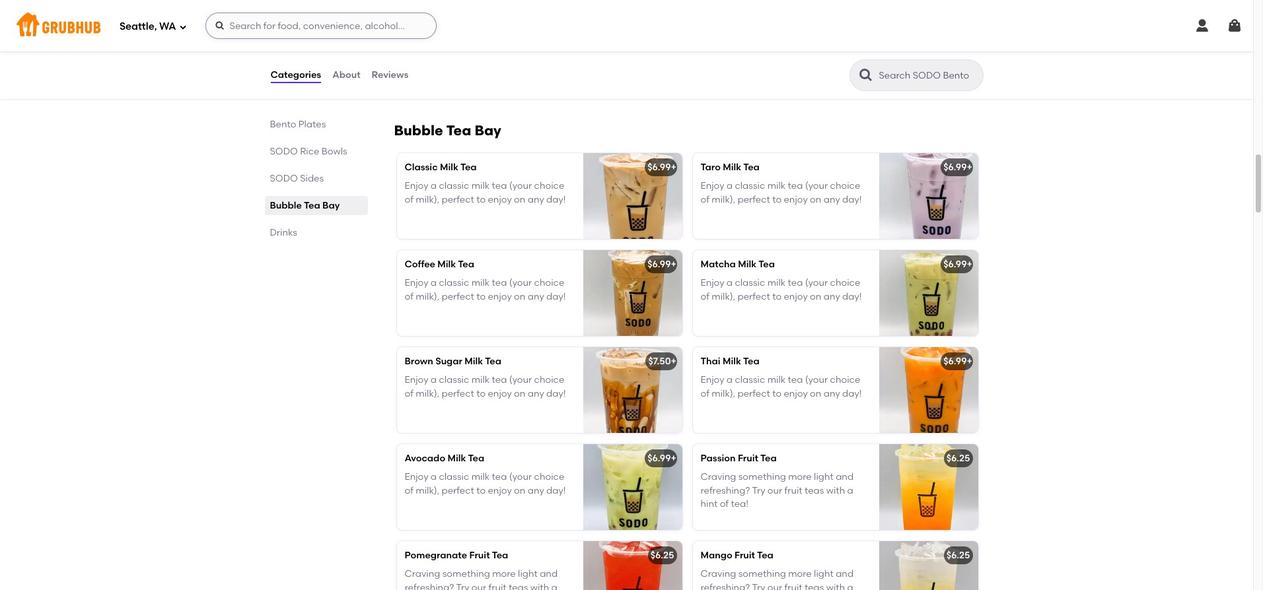 Task type: describe. For each thing, give the bounding box(es) containing it.
milk), for brown
[[416, 388, 440, 400]]

$6.99 for thai milk tea
[[944, 356, 967, 367]]

perfect for thai milk tea
[[738, 388, 770, 400]]

(your for brown sugar milk tea
[[509, 375, 532, 386]]

fruit for passion
[[738, 453, 759, 465]]

seattle, wa
[[120, 20, 176, 32]]

main navigation navigation
[[0, 0, 1254, 52]]

romain salad image
[[583, 9, 682, 95]]

tea for coffee milk tea
[[492, 278, 507, 289]]

coffee milk tea image
[[583, 250, 682, 336]]

tea for pomegranate fruit tea
[[492, 551, 508, 562]]

about button
[[332, 52, 361, 99]]

Search SODO Bento search field
[[878, 69, 979, 82]]

milk for matcha milk tea
[[768, 278, 786, 289]]

classic for taro
[[735, 181, 765, 192]]

enjoy for classic
[[405, 181, 429, 192]]

1 horizontal spatial svg image
[[1195, 18, 1211, 34]]

sodo for sodo sides
[[270, 173, 298, 184]]

$6.99 for coffee milk tea
[[648, 259, 671, 270]]

a for taro
[[727, 181, 733, 192]]

hint
[[701, 499, 718, 510]]

milk), for classic
[[416, 194, 440, 205]]

to for taro milk tea
[[773, 194, 782, 205]]

tea right sugar
[[485, 356, 502, 367]]

thai milk tea
[[701, 356, 760, 367]]

sodo sides tab
[[270, 172, 362, 186]]

tea for classic milk tea
[[461, 162, 477, 173]]

fruit for mango fruit tea
[[785, 583, 803, 591]]

of for avocado milk tea
[[405, 485, 414, 497]]

taro
[[701, 162, 721, 173]]

pomegranate fruit tea
[[405, 551, 508, 562]]

0 vertical spatial bubble
[[394, 122, 443, 139]]

Search for food, convenience, alcohol... search field
[[205, 13, 437, 39]]

classic for classic
[[439, 181, 469, 192]]

enjoy for brown sugar milk tea
[[488, 388, 512, 400]]

milk for matcha milk tea
[[738, 259, 757, 270]]

thai
[[701, 356, 721, 367]]

drinks
[[270, 227, 297, 239]]

bubble tea bay tab
[[270, 199, 362, 213]]

on for taro milk tea
[[810, 194, 822, 205]]

+ for classic milk tea
[[671, 162, 677, 173]]

craving something more light and refreshing? try our fruit teas with  for mango fruit tea
[[701, 569, 854, 591]]

refreshing? for passion
[[701, 485, 750, 497]]

milk for classic milk tea
[[440, 162, 458, 173]]

more for mango fruit tea
[[788, 569, 812, 580]]

bubble tea bay inside tab
[[270, 200, 340, 211]]

$6.99 + for coffee milk tea
[[648, 259, 677, 270]]

light for pomegranate fruit tea
[[518, 569, 538, 580]]

tea for mango fruit tea
[[757, 551, 774, 562]]

1 horizontal spatial bubble tea bay
[[394, 122, 501, 139]]

enjoy for avocado milk tea
[[488, 485, 512, 497]]

perfect for taro milk tea
[[738, 194, 770, 205]]

something for mango
[[739, 569, 786, 580]]

pomegranate
[[405, 551, 467, 562]]

classic for avocado
[[439, 472, 469, 483]]

0 vertical spatial bay
[[475, 122, 501, 139]]

fruit for passion fruit tea
[[785, 485, 803, 497]]

bento plates
[[270, 119, 326, 130]]

salad
[[442, 18, 468, 29]]

enjoy for matcha
[[701, 278, 725, 289]]

of inside 'craving something more light and refreshing? try our fruit teas with a hint of tea!'
[[720, 499, 729, 510]]

$7.50 +
[[649, 356, 677, 367]]

perfect for classic milk tea
[[442, 194, 474, 205]]

choice for matcha milk tea
[[830, 278, 861, 289]]

with for pomegranate fruit tea
[[530, 583, 549, 591]]

teas for passion fruit tea
[[805, 485, 824, 497]]

romain
[[405, 18, 440, 29]]

categories
[[271, 69, 321, 81]]

tea for classic milk tea
[[492, 181, 507, 192]]

of for classic milk tea
[[405, 194, 414, 205]]

passion
[[701, 453, 736, 465]]

$6.99 for matcha milk tea
[[944, 259, 967, 270]]

to for brown sugar milk tea
[[477, 388, 486, 400]]

+ for matcha milk tea
[[967, 259, 973, 270]]

milk), for matcha
[[712, 291, 736, 302]]

a for thai
[[727, 375, 733, 386]]

enjoy for thai
[[701, 375, 725, 386]]

enjoy for thai milk tea
[[784, 388, 808, 400]]

milk for avocado milk tea
[[448, 453, 466, 465]]

try for mango
[[752, 583, 766, 591]]

tea for matcha milk tea
[[788, 278, 803, 289]]

a inside 'craving something more light and refreshing? try our fruit teas with a hint of tea!'
[[848, 485, 854, 497]]

enjoy for taro
[[701, 181, 725, 192]]

enjoy for classic milk tea
[[488, 194, 512, 205]]

0 horizontal spatial svg image
[[179, 23, 187, 31]]

milk), for taro
[[712, 194, 736, 205]]

tea for taro milk tea
[[744, 162, 760, 173]]

romain salad button
[[397, 9, 682, 95]]

avocado milk tea image
[[583, 445, 682, 531]]

tea for thai milk tea
[[743, 356, 760, 367]]

enjoy for coffee
[[405, 278, 429, 289]]

craving something more light and refreshing? try our fruit teas with a hint of tea!
[[701, 472, 854, 510]]

reviews
[[372, 69, 409, 81]]

something for passion
[[739, 472, 786, 483]]

brown sugar milk tea
[[405, 356, 502, 367]]

on for thai milk tea
[[810, 388, 822, 400]]

categories button
[[270, 52, 322, 99]]

fruit for mango
[[735, 551, 755, 562]]

tea up classic milk tea
[[446, 122, 471, 139]]

drinks tab
[[270, 226, 362, 240]]

avocado
[[405, 453, 445, 465]]

and for mango fruit tea
[[836, 569, 854, 580]]

bento
[[270, 119, 296, 130]]

choice for classic milk tea
[[534, 181, 565, 192]]

bubble inside tab
[[270, 200, 302, 211]]

tea for coffee milk tea
[[458, 259, 474, 270]]

tea for matcha milk tea
[[759, 259, 775, 270]]

+ for coffee milk tea
[[671, 259, 677, 270]]

$6.99 + for avocado milk tea
[[648, 453, 677, 465]]

sodo sides
[[270, 173, 324, 184]]

sodo rice bowls
[[270, 146, 347, 157]]

milk), for avocado
[[416, 485, 440, 497]]

a for brown
[[431, 375, 437, 386]]

romain salad
[[405, 18, 468, 29]]



Task type: locate. For each thing, give the bounding box(es) containing it.
try down mango fruit tea at the bottom
[[752, 583, 766, 591]]

+ for thai milk tea
[[967, 356, 973, 367]]

mango fruit tea image
[[879, 542, 978, 591]]

enjoy a classic milk tea (your choice of milk), perfect to enjoy on any day! for taro milk tea
[[701, 181, 862, 205]]

2 sodo from the top
[[270, 173, 298, 184]]

(your for taro milk tea
[[805, 181, 828, 192]]

perfect down coffee milk tea
[[442, 291, 474, 302]]

thai milk tea image
[[879, 348, 978, 434]]

enjoy a classic milk tea (your choice of milk), perfect to enjoy on any day! down thai milk tea at the right of page
[[701, 375, 862, 400]]

with for passion fruit tea
[[827, 485, 845, 497]]

+
[[671, 162, 677, 173], [967, 162, 973, 173], [671, 259, 677, 270], [967, 259, 973, 270], [671, 356, 677, 367], [967, 356, 973, 367], [671, 453, 677, 465]]

craving
[[701, 472, 736, 483], [405, 569, 440, 580], [701, 569, 736, 580]]

enjoy for avocado
[[405, 472, 429, 483]]

classic down brown sugar milk tea
[[439, 375, 469, 386]]

classic down coffee milk tea
[[439, 278, 469, 289]]

tea right taro
[[744, 162, 760, 173]]

classic for coffee
[[439, 278, 469, 289]]

fruit
[[738, 453, 759, 465], [470, 551, 490, 562], [735, 551, 755, 562]]

tea right coffee
[[458, 259, 474, 270]]

milk for coffee milk tea
[[472, 278, 490, 289]]

mango fruit tea
[[701, 551, 774, 562]]

bay inside tab
[[323, 200, 340, 211]]

enjoy a classic milk tea (your choice of milk), perfect to enjoy on any day! down brown sugar milk tea
[[405, 375, 566, 400]]

a for classic
[[431, 181, 437, 192]]

classic
[[439, 181, 469, 192], [735, 181, 765, 192], [439, 278, 469, 289], [735, 278, 765, 289], [439, 375, 469, 386], [735, 375, 765, 386], [439, 472, 469, 483]]

bento plates tab
[[270, 118, 362, 132]]

sodo
[[270, 146, 298, 157], [270, 173, 298, 184]]

coffee
[[405, 259, 435, 270]]

enjoy down classic
[[405, 181, 429, 192]]

classic down matcha milk tea
[[735, 278, 765, 289]]

to
[[477, 194, 486, 205], [773, 194, 782, 205], [477, 291, 486, 302], [773, 291, 782, 302], [477, 388, 486, 400], [773, 388, 782, 400], [477, 485, 486, 497]]

milk), down thai milk tea at the right of page
[[712, 388, 736, 400]]

milk right avocado at the bottom left of page
[[448, 453, 466, 465]]

refreshing? down mango
[[701, 583, 750, 591]]

day!
[[547, 194, 566, 205], [843, 194, 862, 205], [547, 291, 566, 302], [843, 291, 862, 302], [547, 388, 566, 400], [843, 388, 862, 400], [547, 485, 566, 497]]

milk), down avocado at the bottom left of page
[[416, 485, 440, 497]]

perfect for coffee milk tea
[[442, 291, 474, 302]]

classic down thai milk tea at the right of page
[[735, 375, 765, 386]]

of for taro milk tea
[[701, 194, 710, 205]]

classic down avocado milk tea
[[439, 472, 469, 483]]

more
[[788, 472, 812, 483], [492, 569, 516, 580], [788, 569, 812, 580]]

1 vertical spatial bay
[[323, 200, 340, 211]]

enjoy down taro
[[701, 181, 725, 192]]

to for matcha milk tea
[[773, 291, 782, 302]]

bubble tea bay up classic milk tea
[[394, 122, 501, 139]]

$6.99 + for matcha milk tea
[[944, 259, 973, 270]]

of for coffee milk tea
[[405, 291, 414, 302]]

any for brown sugar milk tea
[[528, 388, 544, 400]]

milk), down brown
[[416, 388, 440, 400]]

milk right coffee
[[438, 259, 456, 270]]

bubble tea bay
[[394, 122, 501, 139], [270, 200, 340, 211]]

on for brown sugar milk tea
[[514, 388, 526, 400]]

reviews button
[[371, 52, 409, 99]]

enjoy for taro milk tea
[[784, 194, 808, 205]]

try
[[752, 485, 766, 497], [456, 583, 470, 591], [752, 583, 766, 591]]

craving for pomegranate
[[405, 569, 440, 580]]

sodo inside 'tab'
[[270, 146, 298, 157]]

perfect down matcha milk tea
[[738, 291, 770, 302]]

mango
[[701, 551, 733, 562]]

of down coffee
[[405, 291, 414, 302]]

avocado milk tea
[[405, 453, 484, 465]]

bubble up classic
[[394, 122, 443, 139]]

(your for coffee milk tea
[[509, 278, 532, 289]]

our inside 'craving something more light and refreshing? try our fruit teas with a hint of tea!'
[[768, 485, 783, 497]]

a for avocado
[[431, 472, 437, 483]]

$6.99 +
[[648, 162, 677, 173], [944, 162, 973, 173], [648, 259, 677, 270], [944, 259, 973, 270], [944, 356, 973, 367], [648, 453, 677, 465]]

1 horizontal spatial svg image
[[1227, 18, 1243, 34]]

a for matcha
[[727, 278, 733, 289]]

$6.99 for classic milk tea
[[648, 162, 671, 173]]

more inside 'craving something more light and refreshing? try our fruit teas with a hint of tea!'
[[788, 472, 812, 483]]

0 vertical spatial bubble tea bay
[[394, 122, 501, 139]]

tea right thai
[[743, 356, 760, 367]]

to for classic milk tea
[[477, 194, 486, 205]]

1 horizontal spatial bubble
[[394, 122, 443, 139]]

something down pomegranate fruit tea
[[443, 569, 490, 580]]

any for classic milk tea
[[528, 194, 544, 205]]

something down mango fruit tea at the bottom
[[739, 569, 786, 580]]

day! for thai milk tea
[[843, 388, 862, 400]]

tea right classic
[[461, 162, 477, 173]]

and inside 'craving something more light and refreshing? try our fruit teas with a hint of tea!'
[[836, 472, 854, 483]]

enjoy a classic milk tea (your choice of milk), perfect to enjoy on any day!
[[405, 181, 566, 205], [701, 181, 862, 205], [405, 278, 566, 302], [701, 278, 862, 302], [405, 375, 566, 400], [701, 375, 862, 400], [405, 472, 566, 497]]

milk), for thai
[[712, 388, 736, 400]]

to for avocado milk tea
[[477, 485, 486, 497]]

with inside 'craving something more light and refreshing? try our fruit teas with a hint of tea!'
[[827, 485, 845, 497]]

to for thai milk tea
[[773, 388, 782, 400]]

enjoy a classic milk tea (your choice of milk), perfect to enjoy on any day! for brown sugar milk tea
[[405, 375, 566, 400]]

refreshing? up the tea!
[[701, 485, 750, 497]]

fruit right "passion"
[[738, 453, 759, 465]]

milk right sugar
[[465, 356, 483, 367]]

our down mango fruit tea at the bottom
[[768, 583, 783, 591]]

try down passion fruit tea
[[752, 485, 766, 497]]

more for pomegranate fruit tea
[[492, 569, 516, 580]]

any
[[528, 194, 544, 205], [824, 194, 840, 205], [528, 291, 544, 302], [824, 291, 840, 302], [528, 388, 544, 400], [824, 388, 840, 400], [528, 485, 544, 497]]

enjoy a classic milk tea (your choice of milk), perfect to enjoy on any day! for avocado milk tea
[[405, 472, 566, 497]]

$7.50
[[649, 356, 671, 367]]

perfect down thai milk tea at the right of page
[[738, 388, 770, 400]]

try down pomegranate fruit tea
[[456, 583, 470, 591]]

our down passion fruit tea
[[768, 485, 783, 497]]

something down passion fruit tea
[[739, 472, 786, 483]]

$6.99 + for thai milk tea
[[944, 356, 973, 367]]

(your for thai milk tea
[[805, 375, 828, 386]]

enjoy a classic milk tea (your choice of milk), perfect to enjoy on any day! down taro milk tea
[[701, 181, 862, 205]]

day! for coffee milk tea
[[547, 291, 566, 302]]

enjoy for coffee milk tea
[[488, 291, 512, 302]]

of down thai
[[701, 388, 710, 400]]

sugar
[[436, 356, 463, 367]]

plates
[[298, 119, 326, 130]]

perfect for avocado milk tea
[[442, 485, 474, 497]]

about
[[333, 69, 361, 81]]

our down pomegranate fruit tea
[[472, 583, 487, 591]]

brown sugar milk tea image
[[583, 348, 682, 434]]

of down brown
[[405, 388, 414, 400]]

more for passion fruit tea
[[788, 472, 812, 483]]

choice for taro milk tea
[[830, 181, 861, 192]]

enjoy down brown
[[405, 375, 429, 386]]

seattle,
[[120, 20, 157, 32]]

refreshing? inside 'craving something more light and refreshing? try our fruit teas with a hint of tea!'
[[701, 485, 750, 497]]

tea down sides
[[304, 200, 320, 211]]

milk), down taro milk tea
[[712, 194, 736, 205]]

tea right avocado at the bottom left of page
[[468, 453, 484, 465]]

$6.25
[[947, 453, 970, 465], [651, 551, 674, 562], [947, 551, 970, 562]]

sides
[[300, 173, 324, 184]]

our
[[768, 485, 783, 497], [472, 583, 487, 591], [768, 583, 783, 591]]

something for pomegranate
[[443, 569, 490, 580]]

craving something more light and refreshing? try our fruit teas with  for pomegranate fruit tea
[[405, 569, 558, 591]]

bubble
[[394, 122, 443, 139], [270, 200, 302, 211]]

craving something more light and refreshing? try our fruit teas with  down mango fruit tea at the bottom
[[701, 569, 854, 591]]

milk right thai
[[723, 356, 741, 367]]

matcha milk tea image
[[879, 250, 978, 336]]

enjoy
[[488, 194, 512, 205], [784, 194, 808, 205], [488, 291, 512, 302], [784, 291, 808, 302], [488, 388, 512, 400], [784, 388, 808, 400], [488, 485, 512, 497]]

tea inside tab
[[304, 200, 320, 211]]

and
[[836, 472, 854, 483], [540, 569, 558, 580], [836, 569, 854, 580]]

fruit
[[785, 485, 803, 497], [489, 583, 507, 591], [785, 583, 803, 591]]

2 craving something more light and refreshing? try our fruit teas with  from the left
[[701, 569, 854, 591]]

light
[[814, 472, 834, 483], [518, 569, 538, 580], [814, 569, 834, 580]]

1 vertical spatial bubble
[[270, 200, 302, 211]]

teas
[[805, 485, 824, 497], [509, 583, 528, 591], [805, 583, 824, 591]]

with
[[827, 485, 845, 497], [530, 583, 549, 591], [827, 583, 845, 591]]

and for pomegranate fruit tea
[[540, 569, 558, 580]]

(your for matcha milk tea
[[805, 278, 828, 289]]

classic down classic milk tea
[[439, 181, 469, 192]]

of right hint
[[720, 499, 729, 510]]

enjoy down coffee
[[405, 278, 429, 289]]

light inside 'craving something more light and refreshing? try our fruit teas with a hint of tea!'
[[814, 472, 834, 483]]

tea right pomegranate
[[492, 551, 508, 562]]

$6.99
[[648, 162, 671, 173], [944, 162, 967, 173], [648, 259, 671, 270], [944, 259, 967, 270], [944, 356, 967, 367], [648, 453, 671, 465]]

of down classic
[[405, 194, 414, 205]]

milk for avocado milk tea
[[472, 472, 490, 483]]

sodo rice bowls tab
[[270, 145, 362, 159]]

brown
[[405, 356, 433, 367]]

svg image
[[1227, 18, 1243, 34], [214, 20, 225, 31]]

1 horizontal spatial bay
[[475, 122, 501, 139]]

milk for taro milk tea
[[768, 181, 786, 192]]

light for mango fruit tea
[[814, 569, 834, 580]]

tea!
[[731, 499, 749, 510]]

0 horizontal spatial bubble tea bay
[[270, 200, 340, 211]]

a
[[431, 181, 437, 192], [727, 181, 733, 192], [431, 278, 437, 289], [727, 278, 733, 289], [431, 375, 437, 386], [727, 375, 733, 386], [431, 472, 437, 483], [848, 485, 854, 497]]

milk for thai milk tea
[[723, 356, 741, 367]]

craving down "passion"
[[701, 472, 736, 483]]

classic
[[405, 162, 438, 173]]

bay
[[475, 122, 501, 139], [323, 200, 340, 211]]

passion fruit tea image
[[879, 445, 978, 531]]

bubble up drinks
[[270, 200, 302, 211]]

refreshing? down pomegranate
[[405, 583, 454, 591]]

1 craving something more light and refreshing? try our fruit teas with  from the left
[[405, 569, 558, 591]]

milk right taro
[[723, 162, 741, 173]]

choice
[[534, 181, 565, 192], [830, 181, 861, 192], [534, 278, 565, 289], [830, 278, 861, 289], [534, 375, 565, 386], [830, 375, 861, 386], [534, 472, 565, 483]]

+ for taro milk tea
[[967, 162, 973, 173]]

refreshing?
[[701, 485, 750, 497], [405, 583, 454, 591], [701, 583, 750, 591]]

enjoy for matcha milk tea
[[784, 291, 808, 302]]

fruit for pomegranate
[[470, 551, 490, 562]]

craving inside 'craving something more light and refreshing? try our fruit teas with a hint of tea!'
[[701, 472, 736, 483]]

tea right matcha
[[759, 259, 775, 270]]

bowls
[[322, 146, 347, 157]]

of for brown sugar milk tea
[[405, 388, 414, 400]]

tea right mango
[[757, 551, 774, 562]]

milk right matcha
[[738, 259, 757, 270]]

of down taro
[[701, 194, 710, 205]]

perfect for brown sugar milk tea
[[442, 388, 474, 400]]

enjoy a classic milk tea (your choice of milk), perfect to enjoy on any day! down avocado milk tea
[[405, 472, 566, 497]]

wa
[[159, 20, 176, 32]]

of
[[405, 194, 414, 205], [701, 194, 710, 205], [405, 291, 414, 302], [701, 291, 710, 302], [405, 388, 414, 400], [701, 388, 710, 400], [405, 485, 414, 497], [720, 499, 729, 510]]

tea
[[492, 181, 507, 192], [788, 181, 803, 192], [492, 278, 507, 289], [788, 278, 803, 289], [492, 375, 507, 386], [788, 375, 803, 386], [492, 472, 507, 483]]

and for passion fruit tea
[[836, 472, 854, 483]]

0 horizontal spatial craving something more light and refreshing? try our fruit teas with 
[[405, 569, 558, 591]]

fruit inside 'craving something more light and refreshing? try our fruit teas with a hint of tea!'
[[785, 485, 803, 497]]

on
[[514, 194, 526, 205], [810, 194, 822, 205], [514, 291, 526, 302], [810, 291, 822, 302], [514, 388, 526, 400], [810, 388, 822, 400], [514, 485, 526, 497]]

matcha
[[701, 259, 736, 270]]

milk
[[472, 181, 490, 192], [768, 181, 786, 192], [472, 278, 490, 289], [768, 278, 786, 289], [472, 375, 490, 386], [768, 375, 786, 386], [472, 472, 490, 483]]

day! for brown sugar milk tea
[[547, 388, 566, 400]]

any for taro milk tea
[[824, 194, 840, 205]]

1 vertical spatial sodo
[[270, 173, 298, 184]]

milk for thai milk tea
[[768, 375, 786, 386]]

of down matcha
[[701, 291, 710, 302]]

fruit right pomegranate
[[470, 551, 490, 562]]

choice for avocado milk tea
[[534, 472, 565, 483]]

perfect down avocado milk tea
[[442, 485, 474, 497]]

search icon image
[[858, 67, 874, 83]]

0 horizontal spatial svg image
[[214, 20, 225, 31]]

classic down taro milk tea
[[735, 181, 765, 192]]

of down avocado at the bottom left of page
[[405, 485, 414, 497]]

milk right classic
[[440, 162, 458, 173]]

craving down pomegranate
[[405, 569, 440, 580]]

classic milk tea image
[[583, 153, 682, 239]]

craving something more light and refreshing? try our fruit teas with  down pomegranate fruit tea
[[405, 569, 558, 591]]

try inside 'craving something more light and refreshing? try our fruit teas with a hint of tea!'
[[752, 485, 766, 497]]

1 vertical spatial bubble tea bay
[[270, 200, 340, 211]]

craving for passion
[[701, 472, 736, 483]]

any for coffee milk tea
[[528, 291, 544, 302]]

tea for taro milk tea
[[788, 181, 803, 192]]

enjoy
[[405, 181, 429, 192], [701, 181, 725, 192], [405, 278, 429, 289], [701, 278, 725, 289], [405, 375, 429, 386], [701, 375, 725, 386], [405, 472, 429, 483]]

+ for brown sugar milk tea
[[671, 356, 677, 367]]

on for matcha milk tea
[[810, 291, 822, 302]]

(your
[[509, 181, 532, 192], [805, 181, 828, 192], [509, 278, 532, 289], [805, 278, 828, 289], [509, 375, 532, 386], [805, 375, 828, 386], [509, 472, 532, 483]]

craving down mango
[[701, 569, 736, 580]]

choice for coffee milk tea
[[534, 278, 565, 289]]

sodo left the rice
[[270, 146, 298, 157]]

bay up classic milk tea
[[475, 122, 501, 139]]

svg image
[[1195, 18, 1211, 34], [179, 23, 187, 31]]

something inside 'craving something more light and refreshing? try our fruit teas with a hint of tea!'
[[739, 472, 786, 483]]

classic for matcha
[[735, 278, 765, 289]]

classic milk tea
[[405, 162, 477, 173]]

classic for brown
[[439, 375, 469, 386]]

tea up 'craving something more light and refreshing? try our fruit teas with a hint of tea!'
[[761, 453, 777, 465]]

tea for thai milk tea
[[788, 375, 803, 386]]

taro milk tea image
[[879, 153, 978, 239]]

classic for thai
[[735, 375, 765, 386]]

perfect down classic milk tea
[[442, 194, 474, 205]]

enjoy a classic milk tea (your choice of milk), perfect to enjoy on any day! down coffee milk tea
[[405, 278, 566, 302]]

(your for classic milk tea
[[509, 181, 532, 192]]

milk), down matcha
[[712, 291, 736, 302]]

0 horizontal spatial bay
[[323, 200, 340, 211]]

fruit for pomegranate fruit tea
[[489, 583, 507, 591]]

perfect
[[442, 194, 474, 205], [738, 194, 770, 205], [442, 291, 474, 302], [738, 291, 770, 302], [442, 388, 474, 400], [738, 388, 770, 400], [442, 485, 474, 497]]

tea for passion fruit tea
[[761, 453, 777, 465]]

1 sodo from the top
[[270, 146, 298, 157]]

rice
[[300, 146, 319, 157]]

0 horizontal spatial bubble
[[270, 200, 302, 211]]

something
[[739, 472, 786, 483], [443, 569, 490, 580], [739, 569, 786, 580]]

passion fruit tea
[[701, 453, 777, 465]]

day! for taro milk tea
[[843, 194, 862, 205]]

enjoy down matcha
[[701, 278, 725, 289]]

(your for avocado milk tea
[[509, 472, 532, 483]]

milk
[[440, 162, 458, 173], [723, 162, 741, 173], [438, 259, 456, 270], [738, 259, 757, 270], [465, 356, 483, 367], [723, 356, 741, 367], [448, 453, 466, 465]]

enjoy a classic milk tea (your choice of milk), perfect to enjoy on any day! for coffee milk tea
[[405, 278, 566, 302]]

matcha milk tea
[[701, 259, 775, 270]]

bubble tea bay down sides
[[270, 200, 340, 211]]

perfect down taro milk tea
[[738, 194, 770, 205]]

milk),
[[416, 194, 440, 205], [712, 194, 736, 205], [416, 291, 440, 302], [712, 291, 736, 302], [416, 388, 440, 400], [712, 388, 736, 400], [416, 485, 440, 497]]

bay down sodo sides tab
[[323, 200, 340, 211]]

sodo inside tab
[[270, 173, 298, 184]]

craving something more light and refreshing? try our fruit teas with 
[[405, 569, 558, 591], [701, 569, 854, 591]]

0 vertical spatial sodo
[[270, 146, 298, 157]]

enjoy down avocado at the bottom left of page
[[405, 472, 429, 483]]

1 horizontal spatial craving something more light and refreshing? try our fruit teas with 
[[701, 569, 854, 591]]

enjoy a classic milk tea (your choice of milk), perfect to enjoy on any day! for classic milk tea
[[405, 181, 566, 205]]

pomegranate fruit tea image
[[583, 542, 682, 591]]

fruit right mango
[[735, 551, 755, 562]]

enjoy a classic milk tea (your choice of milk), perfect to enjoy on any day! down matcha milk tea
[[701, 278, 862, 302]]

coffee milk tea
[[405, 259, 474, 270]]

$6.25 for $6.25
[[947, 551, 970, 562]]

enjoy a classic milk tea (your choice of milk), perfect to enjoy on any day! down classic milk tea
[[405, 181, 566, 205]]

teas inside 'craving something more light and refreshing? try our fruit teas with a hint of tea!'
[[805, 485, 824, 497]]

sodo left sides
[[270, 173, 298, 184]]

enjoy down thai
[[701, 375, 725, 386]]

taro milk tea
[[701, 162, 760, 173]]

perfect down brown sugar milk tea
[[442, 388, 474, 400]]

tea
[[446, 122, 471, 139], [461, 162, 477, 173], [744, 162, 760, 173], [304, 200, 320, 211], [458, 259, 474, 270], [759, 259, 775, 270], [485, 356, 502, 367], [743, 356, 760, 367], [468, 453, 484, 465], [761, 453, 777, 465], [492, 551, 508, 562], [757, 551, 774, 562]]

with for mango fruit tea
[[827, 583, 845, 591]]

milk), down coffee
[[416, 291, 440, 302]]

tea for avocado milk tea
[[492, 472, 507, 483]]

milk), down classic
[[416, 194, 440, 205]]



Task type: vqa. For each thing, say whether or not it's contained in the screenshot.
CLASSIC MILK TEA image
yes



